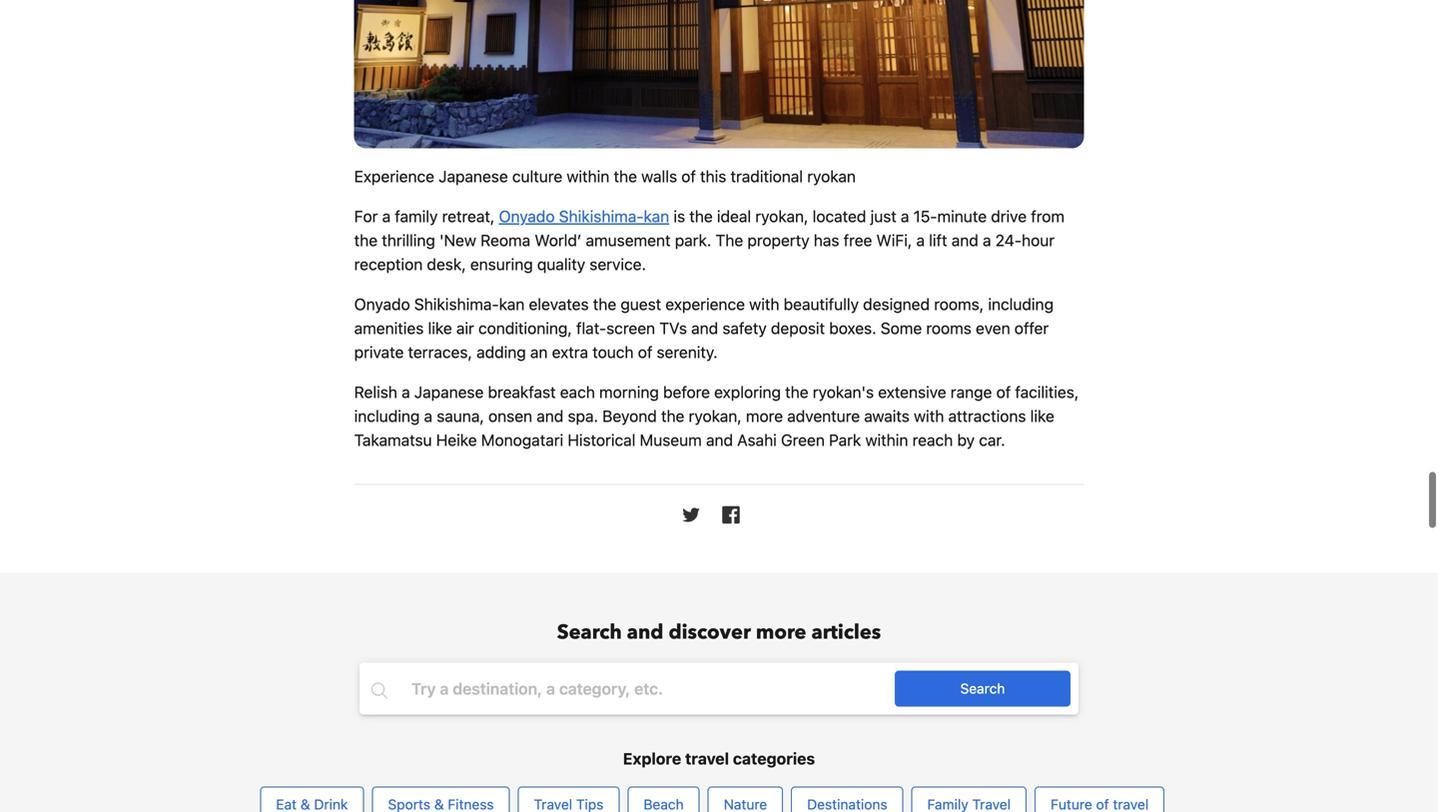 Task type: describe. For each thing, give the bounding box(es) containing it.
discover
[[669, 619, 751, 646]]

and inside is the ideal ryokan, located just a 15-minute drive from the thrilling 'new reoma world' amusement park. the property has free wifi, a lift and a 24-hour reception desk, ensuring quality service.
[[952, 231, 979, 250]]

an
[[530, 343, 548, 362]]

search and discover more articles
[[557, 619, 881, 646]]

0 vertical spatial within
[[567, 167, 610, 186]]

experience japanese culture within the walls of this traditional ryokan
[[354, 167, 856, 186]]

Try a destination, a category, etc. text field
[[396, 671, 919, 707]]

just
[[871, 207, 897, 226]]

a right for
[[382, 207, 391, 226]]

share article on twitter image
[[681, 505, 701, 525]]

guest
[[621, 295, 661, 314]]

categories
[[733, 749, 815, 768]]

green
[[781, 431, 825, 450]]

onyado shikishima-kan elevates the guest experience with beautifully designed rooms, including amenities like air conditioning, flat-screen tvs and safety deposit boxes. some rooms even offer private terraces, adding an extra touch of serenity.
[[354, 295, 1054, 362]]

more inside relish a japanese breakfast each morning before exploring the ryokan's extensive range of facilities, including a sauna, onsen and spa. beyond the ryokan, more adventure awaits with attractions like takamatsu heike monogatari historical museum and asahi green park within reach by car.
[[746, 407, 783, 426]]

amusement
[[586, 231, 671, 250]]

the
[[716, 231, 743, 250]]

amenities
[[354, 319, 424, 338]]

elevates
[[529, 295, 589, 314]]

family
[[395, 207, 438, 226]]

ryokan's
[[813, 383, 874, 402]]

car.
[[979, 431, 1006, 450]]

property
[[748, 231, 810, 250]]

by
[[957, 431, 975, 450]]

private
[[354, 343, 404, 362]]

designed
[[863, 295, 930, 314]]

this
[[700, 167, 727, 186]]

with inside relish a japanese breakfast each morning before exploring the ryokan's extensive range of facilities, including a sauna, onsen and spa. beyond the ryokan, more adventure awaits with attractions like takamatsu heike monogatari historical museum and asahi green park within reach by car.
[[914, 407, 944, 426]]

1 horizontal spatial kan
[[644, 207, 669, 226]]

with inside "onyado shikishima-kan elevates the guest experience with beautifully designed rooms, including amenities like air conditioning, flat-screen tvs and safety deposit boxes. some rooms even offer private terraces, adding an extra touch of serenity."
[[749, 295, 780, 314]]

of inside relish a japanese breakfast each morning before exploring the ryokan's extensive range of facilities, including a sauna, onsen and spa. beyond the ryokan, more adventure awaits with attractions like takamatsu heike monogatari historical museum and asahi green park within reach by car.
[[997, 383, 1011, 402]]

sauna,
[[437, 407, 484, 426]]

including inside "onyado shikishima-kan elevates the guest experience with beautifully designed rooms, including amenities like air conditioning, flat-screen tvs and safety deposit boxes. some rooms even offer private terraces, adding an extra touch of serenity."
[[988, 295, 1054, 314]]

like inside "onyado shikishima-kan elevates the guest experience with beautifully designed rooms, including amenities like air conditioning, flat-screen tvs and safety deposit boxes. some rooms even offer private terraces, adding an extra touch of serenity."
[[428, 319, 452, 338]]

rooms
[[926, 319, 972, 338]]

beautifully
[[784, 295, 859, 314]]

morning
[[599, 383, 659, 402]]

shikishima- inside "onyado shikishima-kan elevates the guest experience with beautifully designed rooms, including amenities like air conditioning, flat-screen tvs and safety deposit boxes. some rooms even offer private terraces, adding an extra touch of serenity."
[[414, 295, 499, 314]]

japanese inside relish a japanese breakfast each morning before exploring the ryokan's extensive range of facilities, including a sauna, onsen and spa. beyond the ryokan, more adventure awaits with attractions like takamatsu heike monogatari historical museum and asahi green park within reach by car.
[[414, 383, 484, 402]]

is the ideal ryokan, located just a 15-minute drive from the thrilling 'new reoma world' amusement park. the property has free wifi, a lift and a 24-hour reception desk, ensuring quality service.
[[354, 207, 1065, 274]]

0 vertical spatial of
[[682, 167, 696, 186]]

monogatari
[[481, 431, 564, 450]]

museum
[[640, 431, 702, 450]]

quality
[[537, 255, 585, 274]]

0 vertical spatial japanese
[[439, 167, 508, 186]]

facilities,
[[1015, 383, 1079, 402]]

minute
[[938, 207, 987, 226]]

and up try a destination, a category, etc. 'text box'
[[627, 619, 664, 646]]

takamatsu
[[354, 431, 432, 450]]

spa.
[[568, 407, 598, 426]]

historical
[[568, 431, 636, 450]]

a left sauna,
[[424, 407, 433, 426]]

ideal
[[717, 207, 751, 226]]

thrilling
[[382, 231, 435, 250]]

a left 24-
[[983, 231, 991, 250]]

relish a japanese breakfast each morning before exploring the ryokan's extensive range of facilities, including a sauna, onsen and spa. beyond the ryokan, more adventure awaits with attractions like takamatsu heike monogatari historical museum and asahi green park within reach by car.
[[354, 383, 1079, 450]]

beyond
[[603, 407, 657, 426]]

ryokan, inside is the ideal ryokan, located just a 15-minute drive from the thrilling 'new reoma world' amusement park. the property has free wifi, a lift and a 24-hour reception desk, ensuring quality service.
[[755, 207, 809, 226]]

tvs
[[660, 319, 687, 338]]

asahi
[[737, 431, 777, 450]]

culture
[[512, 167, 563, 186]]

ryokan, inside relish a japanese breakfast each morning before exploring the ryokan's extensive range of facilities, including a sauna, onsen and spa. beyond the ryokan, more adventure awaits with attractions like takamatsu heike monogatari historical museum and asahi green park within reach by car.
[[689, 407, 742, 426]]

onsen
[[488, 407, 533, 426]]

service.
[[590, 255, 646, 274]]

extensive
[[878, 383, 947, 402]]

screen
[[607, 319, 655, 338]]

explore
[[623, 749, 681, 768]]

flat-
[[576, 319, 607, 338]]

attractions
[[949, 407, 1026, 426]]

the left walls
[[614, 167, 637, 186]]

onyado inside "onyado shikishima-kan elevates the guest experience with beautifully designed rooms, including amenities like air conditioning, flat-screen tvs and safety deposit boxes. some rooms even offer private terraces, adding an extra touch of serenity."
[[354, 295, 410, 314]]

free
[[844, 231, 872, 250]]

adventure
[[787, 407, 860, 426]]

extra
[[552, 343, 588, 362]]

even
[[976, 319, 1011, 338]]

offer
[[1015, 319, 1049, 338]]

drive
[[991, 207, 1027, 226]]

each
[[560, 383, 595, 402]]

has
[[814, 231, 840, 250]]



Task type: locate. For each thing, give the bounding box(es) containing it.
1 vertical spatial japanese
[[414, 383, 484, 402]]

of up attractions
[[997, 383, 1011, 402]]

and inside "onyado shikishima-kan elevates the guest experience with beautifully designed rooms, including amenities like air conditioning, flat-screen tvs and safety deposit boxes. some rooms even offer private terraces, adding an extra touch of serenity."
[[691, 319, 718, 338]]

shikishima- up amusement at the top left
[[559, 207, 644, 226]]

park
[[829, 431, 861, 450]]

within inside relish a japanese breakfast each morning before exploring the ryokan's extensive range of facilities, including a sauna, onsen and spa. beyond the ryokan, more adventure awaits with attractions like takamatsu heike monogatari historical museum and asahi green park within reach by car.
[[866, 431, 909, 450]]

1 vertical spatial search
[[961, 680, 1005, 697]]

share article on facebook image
[[721, 505, 741, 525]]

1 vertical spatial kan
[[499, 295, 525, 314]]

the inside "onyado shikishima-kan elevates the guest experience with beautifully designed rooms, including amenities like air conditioning, flat-screen tvs and safety deposit boxes. some rooms even offer private terraces, adding an extra touch of serenity."
[[593, 295, 617, 314]]

0 vertical spatial ryokan,
[[755, 207, 809, 226]]

0 vertical spatial kan
[[644, 207, 669, 226]]

with up reach on the right of the page
[[914, 407, 944, 426]]

experience
[[666, 295, 745, 314]]

japanese
[[439, 167, 508, 186], [414, 383, 484, 402]]

and down experience
[[691, 319, 718, 338]]

some
[[881, 319, 922, 338]]

japanese up retreat,
[[439, 167, 508, 186]]

touch
[[593, 343, 634, 362]]

search inside 'button'
[[961, 680, 1005, 697]]

onyado
[[499, 207, 555, 226], [354, 295, 410, 314]]

like up terraces,
[[428, 319, 452, 338]]

1 horizontal spatial of
[[682, 167, 696, 186]]

adding
[[477, 343, 526, 362]]

search for search and discover more articles
[[557, 619, 622, 646]]

deposit
[[771, 319, 825, 338]]

and left asahi
[[706, 431, 733, 450]]

before
[[663, 383, 710, 402]]

'new
[[440, 231, 476, 250]]

japanese up sauna,
[[414, 383, 484, 402]]

0 horizontal spatial kan
[[499, 295, 525, 314]]

conditioning,
[[479, 319, 572, 338]]

0 horizontal spatial with
[[749, 295, 780, 314]]

search for search
[[961, 680, 1005, 697]]

world'
[[535, 231, 582, 250]]

lift
[[929, 231, 948, 250]]

onyado up reoma
[[499, 207, 555, 226]]

ryokan,
[[755, 207, 809, 226], [689, 407, 742, 426]]

from
[[1031, 207, 1065, 226]]

24-
[[996, 231, 1022, 250]]

0 horizontal spatial of
[[638, 343, 653, 362]]

heike
[[436, 431, 477, 450]]

rooms,
[[934, 295, 984, 314]]

and
[[952, 231, 979, 250], [691, 319, 718, 338], [537, 407, 564, 426], [706, 431, 733, 450], [627, 619, 664, 646]]

the
[[614, 167, 637, 186], [690, 207, 713, 226], [354, 231, 378, 250], [593, 295, 617, 314], [785, 383, 809, 402], [661, 407, 685, 426]]

0 horizontal spatial ryokan,
[[689, 407, 742, 426]]

safety
[[723, 319, 767, 338]]

1 horizontal spatial search
[[961, 680, 1005, 697]]

awaits
[[864, 407, 910, 426]]

0 horizontal spatial shikishima-
[[414, 295, 499, 314]]

reoma
[[481, 231, 531, 250]]

0 vertical spatial more
[[746, 407, 783, 426]]

0 vertical spatial including
[[988, 295, 1054, 314]]

the up museum
[[661, 407, 685, 426]]

including inside relish a japanese breakfast each morning before exploring the ryokan's extensive range of facilities, including a sauna, onsen and spa. beyond the ryokan, more adventure awaits with attractions like takamatsu heike monogatari historical museum and asahi green park within reach by car.
[[354, 407, 420, 426]]

kan left is
[[644, 207, 669, 226]]

desk,
[[427, 255, 466, 274]]

a right the "relish"
[[402, 383, 410, 402]]

is
[[674, 207, 685, 226]]

onyado up amenities
[[354, 295, 410, 314]]

0 vertical spatial shikishima-
[[559, 207, 644, 226]]

0 horizontal spatial within
[[567, 167, 610, 186]]

0 horizontal spatial including
[[354, 407, 420, 426]]

shikishima- up air
[[414, 295, 499, 314]]

0 horizontal spatial search
[[557, 619, 622, 646]]

2 vertical spatial of
[[997, 383, 1011, 402]]

like inside relish a japanese breakfast each morning before exploring the ryokan's extensive range of facilities, including a sauna, onsen and spa. beyond the ryokan, more adventure awaits with attractions like takamatsu heike monogatari historical museum and asahi green park within reach by car.
[[1031, 407, 1055, 426]]

hour
[[1022, 231, 1055, 250]]

air
[[456, 319, 474, 338]]

kan up 'conditioning,'
[[499, 295, 525, 314]]

1 horizontal spatial within
[[866, 431, 909, 450]]

1 vertical spatial of
[[638, 343, 653, 362]]

exploring
[[714, 383, 781, 402]]

more
[[746, 407, 783, 426], [756, 619, 807, 646]]

reception
[[354, 255, 423, 274]]

1 horizontal spatial shikishima-
[[559, 207, 644, 226]]

including
[[988, 295, 1054, 314], [354, 407, 420, 426]]

within down awaits
[[866, 431, 909, 450]]

within up onyado shikishima-kan link
[[567, 167, 610, 186]]

ryokan
[[807, 167, 856, 186]]

2 horizontal spatial of
[[997, 383, 1011, 402]]

1 vertical spatial onyado
[[354, 295, 410, 314]]

more up asahi
[[746, 407, 783, 426]]

search button
[[895, 671, 1071, 707]]

more left articles
[[756, 619, 807, 646]]

within
[[567, 167, 610, 186], [866, 431, 909, 450]]

group
[[252, 779, 1178, 812]]

of inside "onyado shikishima-kan elevates the guest experience with beautifully designed rooms, including amenities like air conditioning, flat-screen tvs and safety deposit boxes. some rooms even offer private terraces, adding an extra touch of serenity."
[[638, 343, 653, 362]]

0 vertical spatial like
[[428, 319, 452, 338]]

1 vertical spatial within
[[866, 431, 909, 450]]

travel
[[685, 749, 729, 768]]

1 vertical spatial like
[[1031, 407, 1055, 426]]

0 vertical spatial with
[[749, 295, 780, 314]]

serenity.
[[657, 343, 718, 362]]

experience
[[354, 167, 435, 186]]

reach
[[913, 431, 953, 450]]

of down screen
[[638, 343, 653, 362]]

a left 15- in the right top of the page
[[901, 207, 909, 226]]

ryokan, down "before"
[[689, 407, 742, 426]]

park.
[[675, 231, 712, 250]]

1 vertical spatial with
[[914, 407, 944, 426]]

traditional
[[731, 167, 803, 186]]

range
[[951, 383, 992, 402]]

and left spa.
[[537, 407, 564, 426]]

a
[[382, 207, 391, 226], [901, 207, 909, 226], [917, 231, 925, 250], [983, 231, 991, 250], [402, 383, 410, 402], [424, 407, 433, 426]]

ensuring
[[470, 255, 533, 274]]

0 horizontal spatial onyado
[[354, 295, 410, 314]]

like down facilities,
[[1031, 407, 1055, 426]]

with
[[749, 295, 780, 314], [914, 407, 944, 426]]

explore travel categories
[[623, 749, 815, 768]]

including up takamatsu
[[354, 407, 420, 426]]

0 vertical spatial search
[[557, 619, 622, 646]]

terraces,
[[408, 343, 472, 362]]

1 vertical spatial ryokan,
[[689, 407, 742, 426]]

walls
[[641, 167, 677, 186]]

the up adventure
[[785, 383, 809, 402]]

boxes.
[[829, 319, 877, 338]]

0 horizontal spatial like
[[428, 319, 452, 338]]

1 vertical spatial shikishima-
[[414, 295, 499, 314]]

a left lift
[[917, 231, 925, 250]]

0 vertical spatial onyado
[[499, 207, 555, 226]]

ryokan, up property
[[755, 207, 809, 226]]

and down minute
[[952, 231, 979, 250]]

articles
[[812, 619, 881, 646]]

relish
[[354, 383, 398, 402]]

shikishima-
[[559, 207, 644, 226], [414, 295, 499, 314]]

1 horizontal spatial onyado
[[499, 207, 555, 226]]

1 vertical spatial more
[[756, 619, 807, 646]]

search
[[557, 619, 622, 646], [961, 680, 1005, 697]]

1 horizontal spatial like
[[1031, 407, 1055, 426]]

onyado shikishima-kan link
[[499, 207, 669, 226]]

retreat,
[[442, 207, 495, 226]]

15-
[[914, 207, 938, 226]]

of
[[682, 167, 696, 186], [638, 343, 653, 362], [997, 383, 1011, 402]]

wifi,
[[877, 231, 912, 250]]

kan inside "onyado shikishima-kan elevates the guest experience with beautifully designed rooms, including amenities like air conditioning, flat-screen tvs and safety deposit boxes. some rooms even offer private terraces, adding an extra touch of serenity."
[[499, 295, 525, 314]]

1 vertical spatial including
[[354, 407, 420, 426]]

1 horizontal spatial including
[[988, 295, 1054, 314]]

for a family retreat, onyado shikishima-kan
[[354, 207, 669, 226]]

the up flat-
[[593, 295, 617, 314]]

1 horizontal spatial with
[[914, 407, 944, 426]]

kan
[[644, 207, 669, 226], [499, 295, 525, 314]]

for
[[354, 207, 378, 226]]

the down for
[[354, 231, 378, 250]]

1 horizontal spatial ryokan,
[[755, 207, 809, 226]]

of left this at the top
[[682, 167, 696, 186]]

including up offer
[[988, 295, 1054, 314]]

breakfast
[[488, 383, 556, 402]]

the right is
[[690, 207, 713, 226]]

with up the safety
[[749, 295, 780, 314]]

located
[[813, 207, 867, 226]]



Task type: vqa. For each thing, say whether or not it's contained in the screenshot.
second The – Pay At The Property
no



